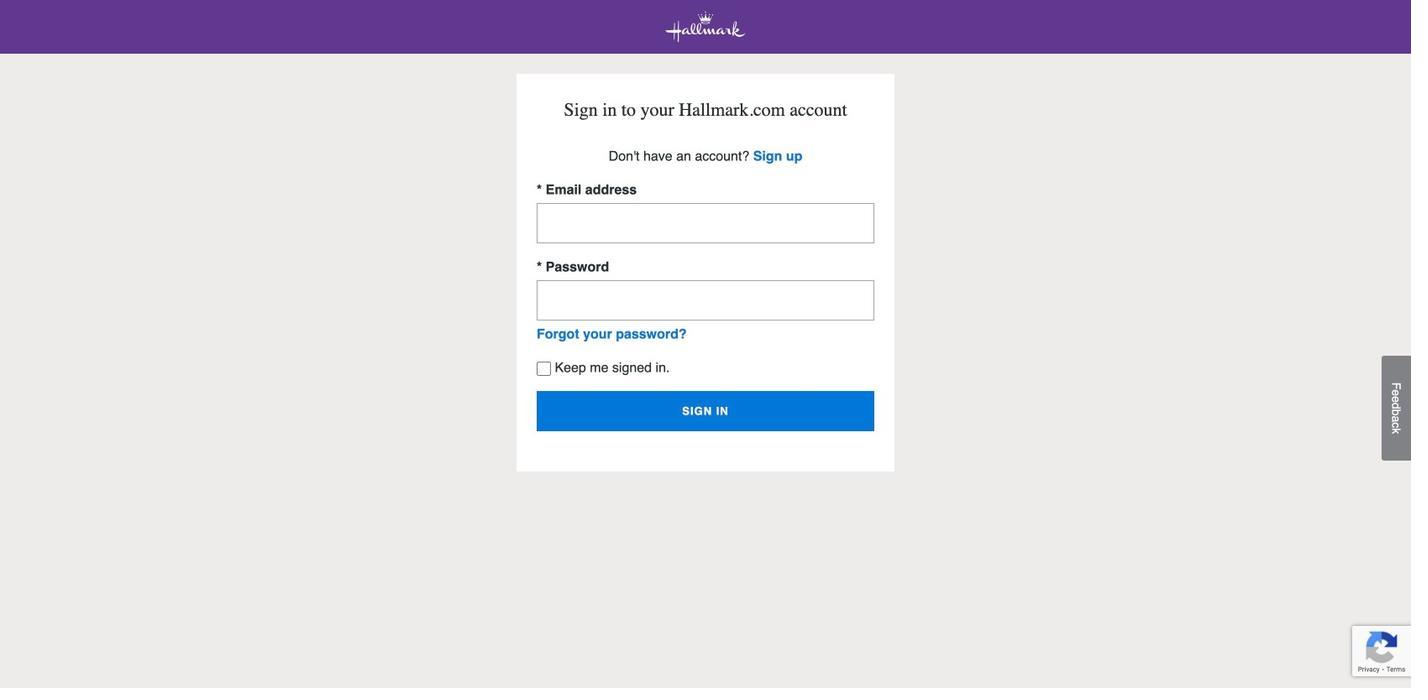 Task type: vqa. For each thing, say whether or not it's contained in the screenshot.
8 characters minimum password field
no



Task type: locate. For each thing, give the bounding box(es) containing it.
None email field
[[537, 203, 875, 244]]

region
[[517, 74, 1411, 683]]

None password field
[[537, 281, 875, 321]]

Keep me signed in. Select to have hallmark.com remember your username and password checkbox
[[537, 362, 551, 376]]



